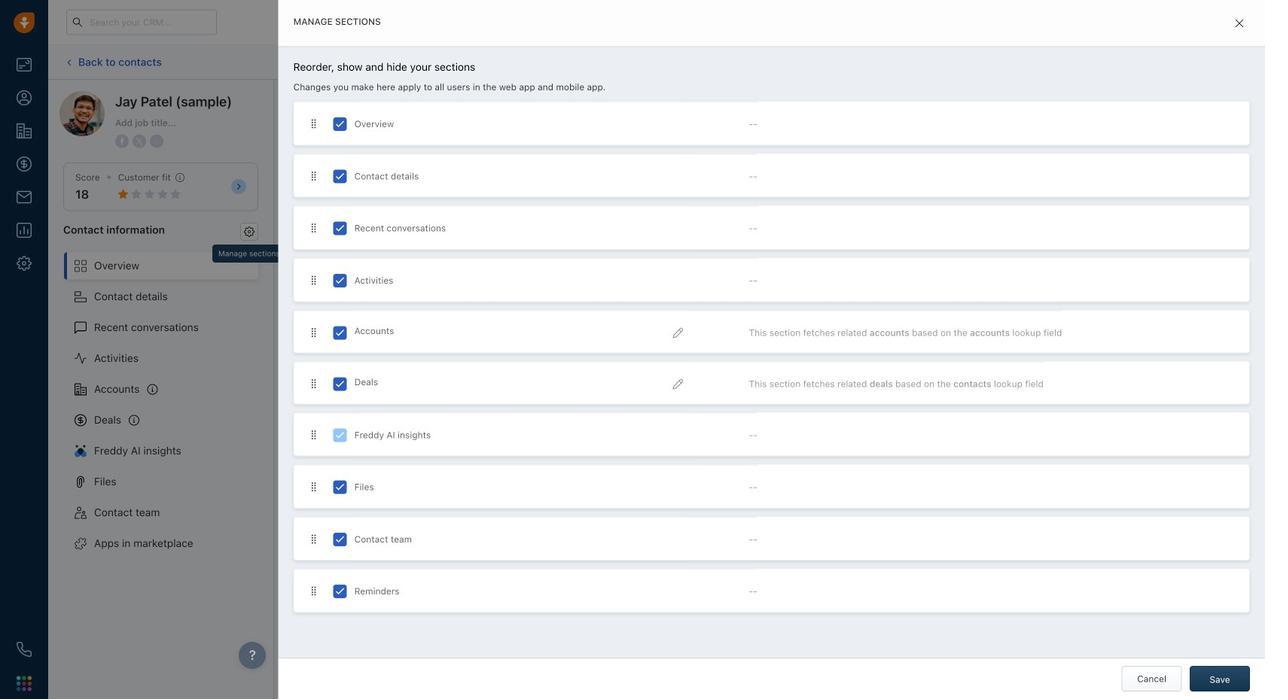 Task type: describe. For each thing, give the bounding box(es) containing it.
Search your CRM... text field
[[66, 9, 217, 35]]

2 center image from the top
[[673, 379, 684, 390]]

4 ui drag handle image from the top
[[309, 379, 318, 389]]

1 ui drag handle image from the top
[[309, 119, 318, 129]]

3 ui drag handle image from the top
[[309, 430, 318, 441]]

freshworks switcher image
[[17, 677, 32, 692]]

1 ui drag handle image from the top
[[309, 275, 318, 286]]



Task type: locate. For each thing, give the bounding box(es) containing it.
mng settings image
[[244, 227, 255, 237]]

ui drag handle image
[[309, 119, 318, 129], [309, 171, 318, 182], [309, 223, 318, 234], [309, 379, 318, 389], [309, 482, 318, 493], [309, 534, 318, 545], [309, 587, 318, 597]]

phone element
[[9, 635, 39, 665]]

2 ui drag handle image from the top
[[309, 328, 318, 338]]

7 ui drag handle image from the top
[[309, 587, 318, 597]]

1 vertical spatial ui drag handle image
[[309, 328, 318, 338]]

ui drag handle image
[[309, 275, 318, 286], [309, 328, 318, 338], [309, 430, 318, 441]]

1 vertical spatial center image
[[673, 379, 684, 390]]

1 center image from the top
[[673, 328, 684, 339]]

2 ui drag handle image from the top
[[309, 171, 318, 182]]

2 vertical spatial ui drag handle image
[[309, 430, 318, 441]]

5 ui drag handle image from the top
[[309, 482, 318, 493]]

cell
[[335, 447, 486, 477]]

6 ui drag handle image from the top
[[309, 534, 318, 545]]

row
[[335, 447, 942, 477]]

center image
[[673, 328, 684, 339], [673, 379, 684, 390]]

0 vertical spatial center image
[[673, 328, 684, 339]]

container_wx8msf4aqz5i3rn1 image
[[304, 586, 319, 601]]

3 ui drag handle image from the top
[[309, 223, 318, 234]]

container_wx8msf4aqz5i3rn1 image
[[304, 448, 319, 463], [304, 516, 319, 531], [335, 529, 344, 538], [304, 655, 319, 670]]

dialog
[[278, 0, 1266, 700]]

tooltip
[[212, 245, 286, 267]]

0 vertical spatial ui drag handle image
[[309, 275, 318, 286]]

phone image
[[17, 643, 32, 658]]



Task type: vqa. For each thing, say whether or not it's contained in the screenshot.
1st ui drag handle icon from the bottom of the page
yes



